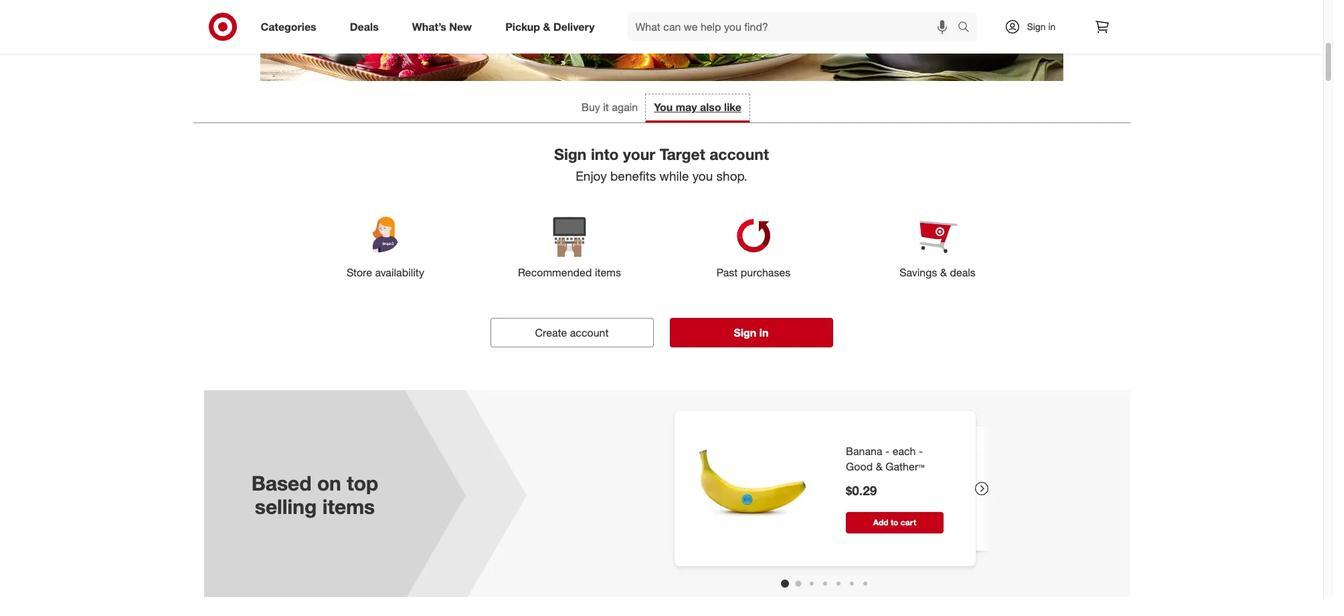 Task type: locate. For each thing, give the bounding box(es) containing it.
1 horizontal spatial -
[[919, 444, 923, 458]]

add
[[873, 517, 888, 527]]

selling
[[255, 494, 317, 518]]

1 horizontal spatial &
[[876, 460, 882, 473]]

what's new
[[412, 20, 472, 33]]

deals
[[350, 20, 379, 33]]

account inside sign into your target account enjoy benefits while you shop.
[[710, 144, 769, 163]]

1 vertical spatial account
[[570, 326, 609, 339]]

& for deals
[[940, 266, 947, 279]]

1 vertical spatial &
[[940, 266, 947, 279]]

what's
[[412, 20, 446, 33]]

banana - each - good & gather™ image
[[685, 421, 819, 555], [685, 421, 819, 555]]

categories link
[[249, 12, 333, 42]]

0 horizontal spatial account
[[570, 326, 609, 339]]

What can we help you find? suggestions appear below search field
[[628, 12, 961, 42]]

buy
[[582, 100, 600, 114]]

cart
[[900, 517, 916, 527]]

you may also like
[[654, 100, 742, 114]]

2 - from the left
[[919, 444, 923, 458]]

0 vertical spatial items
[[595, 266, 621, 279]]

2 horizontal spatial sign
[[1027, 21, 1046, 32]]

0 horizontal spatial sign
[[554, 144, 587, 163]]

sign
[[1027, 21, 1046, 32], [554, 144, 587, 163], [734, 326, 757, 339]]

account up shop.
[[710, 144, 769, 163]]

like
[[724, 100, 742, 114]]

sign inside sign into your target account enjoy benefits while you shop.
[[554, 144, 587, 163]]

pickup
[[505, 20, 540, 33]]

account right the create
[[570, 326, 609, 339]]

0 horizontal spatial in
[[760, 326, 769, 339]]

pickup & delivery link
[[494, 12, 611, 42]]

again
[[612, 100, 638, 114]]

sign in
[[1027, 21, 1056, 32], [734, 326, 769, 339]]

0 horizontal spatial -
[[885, 444, 889, 458]]

savings
[[900, 266, 937, 279]]

0 vertical spatial account
[[710, 144, 769, 163]]

&
[[543, 20, 551, 33], [940, 266, 947, 279], [876, 460, 882, 473]]

categories
[[261, 20, 316, 33]]

items inside based on top selling items
[[322, 494, 375, 518]]

sign inside sign in button
[[734, 326, 757, 339]]

in
[[1049, 21, 1056, 32], [760, 326, 769, 339]]

& left 'deals'
[[940, 266, 947, 279]]

items right selling
[[322, 494, 375, 518]]

0 horizontal spatial sign in
[[734, 326, 769, 339]]

purchases
[[741, 266, 791, 279]]

store availability
[[347, 266, 424, 279]]

1 vertical spatial sign in
[[734, 326, 769, 339]]

banana - each - good & gather™ link
[[846, 444, 943, 474]]

1 horizontal spatial account
[[710, 144, 769, 163]]

2 vertical spatial &
[[876, 460, 882, 473]]

good
[[846, 460, 873, 473]]

search button
[[951, 12, 984, 44]]

0 horizontal spatial items
[[322, 494, 375, 518]]

based
[[251, 471, 312, 495]]

may
[[676, 100, 697, 114]]

- left 'each' at the bottom right of page
[[885, 444, 889, 458]]

0 vertical spatial sign
[[1027, 21, 1046, 32]]

items right recommended
[[595, 266, 621, 279]]

$0.29
[[846, 482, 877, 498]]

1 horizontal spatial sign
[[734, 326, 757, 339]]

1 vertical spatial items
[[322, 494, 375, 518]]

1 horizontal spatial items
[[595, 266, 621, 279]]

1 vertical spatial in
[[760, 326, 769, 339]]

1 horizontal spatial sign in
[[1027, 21, 1056, 32]]

sign in inside button
[[734, 326, 769, 339]]

& right pickup
[[543, 20, 551, 33]]

sign in button
[[670, 318, 833, 347]]

- right 'each' at the bottom right of page
[[919, 444, 923, 458]]

target
[[660, 144, 705, 163]]

2 vertical spatial sign
[[734, 326, 757, 339]]

0 horizontal spatial &
[[543, 20, 551, 33]]

deals
[[950, 266, 976, 279]]

benefits
[[610, 168, 656, 183]]

savings & deals
[[900, 266, 976, 279]]

2 horizontal spatial &
[[940, 266, 947, 279]]

0 vertical spatial in
[[1049, 21, 1056, 32]]

top
[[347, 471, 378, 495]]

on
[[317, 471, 341, 495]]

1 horizontal spatial in
[[1049, 21, 1056, 32]]

past
[[717, 266, 738, 279]]

& right good
[[876, 460, 882, 473]]

deals link
[[339, 12, 395, 42]]

1 - from the left
[[885, 444, 889, 458]]

enjoy
[[576, 168, 607, 183]]

your
[[623, 144, 655, 163]]

new
[[449, 20, 472, 33]]

1 vertical spatial sign
[[554, 144, 587, 163]]

-
[[885, 444, 889, 458], [919, 444, 923, 458]]

account
[[710, 144, 769, 163], [570, 326, 609, 339]]

pickup & delivery
[[505, 20, 595, 33]]

store
[[347, 266, 372, 279]]

sign into your target account enjoy benefits while you shop.
[[554, 144, 769, 183]]

items
[[595, 266, 621, 279], [322, 494, 375, 518]]

0 vertical spatial &
[[543, 20, 551, 33]]

sign in link
[[993, 12, 1077, 42]]



Task type: describe. For each thing, give the bounding box(es) containing it.
& inside banana - each - good & gather™
[[876, 460, 882, 473]]

what's new link
[[401, 12, 489, 42]]

buy it again
[[582, 100, 638, 114]]

in inside sign in button
[[760, 326, 769, 339]]

while
[[660, 168, 689, 183]]

buy it again link
[[574, 94, 646, 122]]

past purchases
[[717, 266, 791, 279]]

gather™
[[885, 460, 924, 473]]

shop.
[[717, 168, 748, 183]]

it
[[603, 100, 609, 114]]

based on top selling items
[[251, 471, 378, 518]]

in inside sign in link
[[1049, 21, 1056, 32]]

& for delivery
[[543, 20, 551, 33]]

search
[[951, 21, 984, 35]]

0 vertical spatial sign in
[[1027, 21, 1056, 32]]

create account button
[[490, 318, 654, 347]]

into
[[591, 144, 619, 163]]

banana
[[846, 444, 882, 458]]

sign inside sign in link
[[1027, 21, 1046, 32]]

banana - each - good & gather™
[[846, 444, 924, 473]]

you
[[693, 168, 713, 183]]

recommended items
[[518, 266, 621, 279]]

dish up for less image
[[260, 0, 1063, 81]]

each
[[892, 444, 916, 458]]

you
[[654, 100, 673, 114]]

also
[[700, 100, 721, 114]]

account inside 'button'
[[570, 326, 609, 339]]

you may also like link
[[646, 94, 750, 122]]

recommended
[[518, 266, 592, 279]]

create
[[535, 326, 567, 339]]

create account
[[535, 326, 609, 339]]

add to cart button
[[846, 512, 943, 533]]

delivery
[[553, 20, 595, 33]]

availability
[[375, 266, 424, 279]]

to
[[891, 517, 898, 527]]

$0.29 add to cart
[[846, 482, 916, 527]]



Task type: vqa. For each thing, say whether or not it's contained in the screenshot.
Mini Brands Disney 100 Limited Edition Platinum Capsule Ready
no



